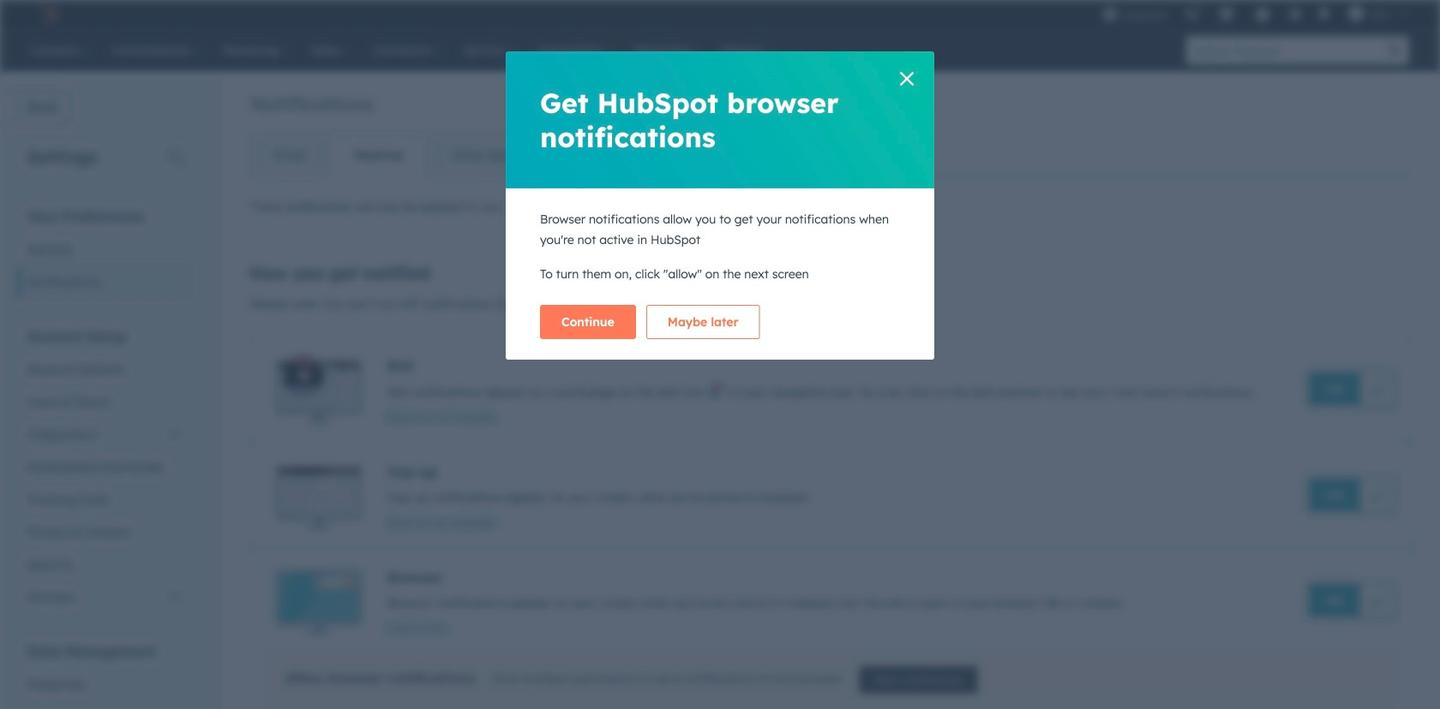 Task type: vqa. For each thing, say whether or not it's contained in the screenshot.
Close Icon
yes



Task type: describe. For each thing, give the bounding box(es) containing it.
close image
[[900, 72, 914, 86]]

account setup element
[[17, 327, 192, 614]]

garebear orlando image
[[1349, 6, 1364, 21]]



Task type: locate. For each thing, give the bounding box(es) containing it.
data management element
[[17, 643, 192, 710]]

menu
[[1094, 0, 1420, 27]]

navigation
[[250, 134, 653, 177]]

your preferences element
[[17, 207, 192, 299]]

marketplaces image
[[1219, 8, 1235, 23]]

Search HubSpot search field
[[1187, 36, 1380, 65]]

dialog
[[506, 51, 935, 360]]



